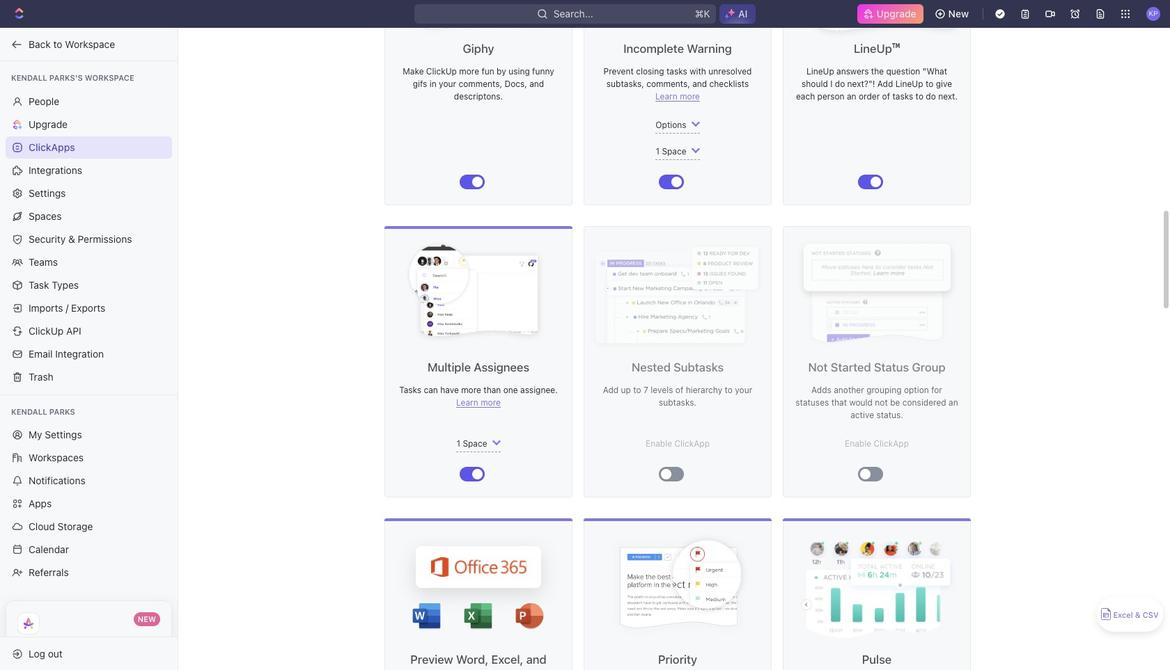Task type: locate. For each thing, give the bounding box(es) containing it.
learn inside tasks can have more than one assignee. learn more
[[456, 398, 478, 408]]

add
[[877, 79, 893, 89], [603, 385, 619, 396]]

parks
[[49, 407, 75, 416]]

0 horizontal spatial of
[[675, 385, 683, 396]]

more
[[459, 66, 479, 77], [680, 91, 700, 102], [461, 385, 481, 396], [481, 398, 501, 408]]

cloud
[[29, 521, 55, 533]]

back to workspace button
[[6, 33, 165, 55]]

more left fun
[[459, 66, 479, 77]]

workspaces
[[29, 452, 84, 464]]

0 horizontal spatial enable clickapp
[[646, 439, 710, 449]]

and right excel,
[[526, 653, 547, 667]]

space
[[662, 146, 686, 157], [463, 439, 487, 449]]

giphy
[[463, 42, 494, 56]]

kendall up "people"
[[11, 73, 47, 82]]

and inside prevent closing tasks with unresolved subtasks, comments, and checklists learn more
[[692, 79, 707, 89]]

clickup up gifs
[[426, 66, 457, 77]]

tasks
[[667, 66, 687, 77], [893, 91, 913, 102]]

2 enable clickapp from the left
[[845, 439, 909, 449]]

add down 'the'
[[877, 79, 893, 89]]

1 vertical spatial new
[[138, 615, 156, 624]]

than
[[484, 385, 501, 396]]

email integration
[[29, 348, 104, 360]]

2 vertical spatial clickup
[[508, 670, 551, 671]]

and down with
[[692, 79, 707, 89]]

learn
[[655, 91, 678, 102], [456, 398, 478, 408]]

1 horizontal spatial tasks
[[893, 91, 913, 102]]

your
[[439, 79, 456, 89], [735, 385, 752, 396]]

settings
[[29, 187, 66, 199], [45, 429, 82, 441]]

clickup inside clickup api link
[[29, 325, 64, 337]]

& left csv
[[1135, 611, 1141, 620]]

to down "what
[[926, 79, 934, 89]]

0 vertical spatial 1
[[656, 146, 660, 157]]

1 clickapp from the left
[[675, 439, 710, 449]]

and inside make clickup more fun by using funny gifs in your comments, docs, and descriptons.
[[529, 79, 544, 89]]

do left next.
[[926, 91, 936, 102]]

1 vertical spatial learn
[[456, 398, 478, 408]]

clickup down excel,
[[508, 670, 551, 671]]

exports
[[71, 302, 105, 314]]

1 vertical spatial in
[[496, 670, 506, 671]]

docs,
[[505, 79, 527, 89]]

calendar link
[[6, 539, 172, 561]]

2 kendall from the top
[[11, 407, 47, 416]]

more down than at the bottom left
[[481, 398, 501, 408]]

1 vertical spatial 1 space
[[457, 439, 487, 449]]

preview word, excel, and powerpoint files in clickup
[[406, 653, 551, 671]]

tasks inside prevent closing tasks with unresolved subtasks, comments, and checklists learn more
[[667, 66, 687, 77]]

1 vertical spatial an
[[949, 398, 958, 408]]

options button
[[584, 117, 771, 143]]

order
[[859, 91, 880, 102]]

enable clickapp for started
[[845, 439, 909, 449]]

0 horizontal spatial an
[[847, 91, 856, 102]]

1 horizontal spatial clickup
[[426, 66, 457, 77]]

2 clickapp from the left
[[874, 439, 909, 449]]

0 vertical spatial new
[[948, 8, 969, 20]]

1 space
[[656, 146, 686, 157], [457, 439, 487, 449]]

1 horizontal spatial enable clickapp
[[845, 439, 909, 449]]

0 vertical spatial upgrade link
[[857, 4, 923, 24]]

to left next.
[[916, 91, 924, 102]]

1 vertical spatial space
[[463, 439, 487, 449]]

1 enable clickapp from the left
[[646, 439, 710, 449]]

0 horizontal spatial clickapp
[[675, 439, 710, 449]]

1 vertical spatial workspace
[[85, 73, 134, 82]]

active
[[851, 410, 874, 421]]

would
[[849, 398, 873, 408]]

enable down subtasks.
[[646, 439, 672, 449]]

0 vertical spatial in
[[430, 79, 437, 89]]

0 horizontal spatial in
[[430, 79, 437, 89]]

more left than at the bottom left
[[461, 385, 481, 396]]

1 vertical spatial 1
[[457, 439, 460, 449]]

teams link
[[6, 251, 172, 273]]

multiple
[[428, 361, 471, 375]]

2 enable from the left
[[845, 439, 871, 449]]

new
[[948, 8, 969, 20], [138, 615, 156, 624]]

0 vertical spatial of
[[882, 91, 890, 102]]

spaces link
[[6, 205, 172, 227]]

2 vertical spatial lineup
[[896, 79, 923, 89]]

0 horizontal spatial upgrade link
[[6, 113, 172, 135]]

ai
[[738, 8, 748, 20]]

your inside add up to 7 levels of hierarchy to your subtasks.
[[735, 385, 752, 396]]

upgrade up "clickapps"
[[29, 118, 68, 130]]

1 horizontal spatial upgrade
[[877, 8, 916, 20]]

1 horizontal spatial your
[[735, 385, 752, 396]]

tasks down question
[[893, 91, 913, 102]]

clickapp
[[675, 439, 710, 449], [874, 439, 909, 449]]

0 vertical spatial add
[[877, 79, 893, 89]]

kendall up my
[[11, 407, 47, 416]]

0 vertical spatial kendall
[[11, 73, 47, 82]]

1 horizontal spatial &
[[1135, 611, 1141, 620]]

give
[[936, 79, 952, 89]]

1 horizontal spatial enable
[[845, 439, 871, 449]]

referrals link
[[6, 562, 172, 584]]

comments, up descriptons.
[[459, 79, 502, 89]]

upgrade link up clickapps link
[[6, 113, 172, 135]]

to left 7
[[633, 385, 641, 396]]

1 vertical spatial upgrade link
[[6, 113, 172, 135]]

1 down tasks can have more than one assignee. learn more
[[457, 439, 460, 449]]

warning
[[687, 42, 732, 56]]

1 horizontal spatial an
[[949, 398, 958, 408]]

using
[[509, 66, 530, 77]]

0 vertical spatial lineup
[[854, 42, 895, 56]]

upgrade left new button
[[877, 8, 916, 20]]

in down excel,
[[496, 670, 506, 671]]

lineup up should
[[807, 66, 834, 77]]

1 horizontal spatial learn
[[655, 91, 678, 102]]

security
[[29, 233, 66, 245]]

7
[[644, 385, 648, 396]]

1 vertical spatial tasks
[[893, 91, 913, 102]]

0 horizontal spatial learn
[[456, 398, 478, 408]]

of
[[882, 91, 890, 102], [675, 385, 683, 396]]

preview
[[410, 653, 453, 667]]

nested
[[632, 361, 671, 375]]

0 vertical spatial your
[[439, 79, 456, 89]]

0 vertical spatial an
[[847, 91, 856, 102]]

1 space down tasks can have more than one assignee. learn more
[[457, 439, 487, 449]]

1 comments, from the left
[[459, 79, 502, 89]]

of up subtasks.
[[675, 385, 683, 396]]

to right hierarchy
[[725, 385, 733, 396]]

upgrade link up 'the'
[[857, 4, 923, 24]]

can
[[424, 385, 438, 396]]

to right back
[[53, 38, 62, 50]]

types
[[52, 279, 79, 291]]

learn more link down than at the bottom left
[[456, 398, 501, 408]]

1 vertical spatial clickup
[[29, 325, 64, 337]]

email
[[29, 348, 53, 360]]

settings down parks
[[45, 429, 82, 441]]

1 vertical spatial upgrade
[[29, 118, 68, 130]]

your right gifs
[[439, 79, 456, 89]]

add inside add up to 7 levels of hierarchy to your subtasks.
[[603, 385, 619, 396]]

tasks left with
[[667, 66, 687, 77]]

add up to 7 levels of hierarchy to your subtasks.
[[603, 385, 752, 408]]

status.
[[877, 410, 903, 421]]

people
[[29, 95, 59, 107]]

learn down have
[[456, 398, 478, 408]]

1 horizontal spatial do
[[926, 91, 936, 102]]

1 horizontal spatial new
[[948, 8, 969, 20]]

1 horizontal spatial add
[[877, 79, 893, 89]]

tasks can have more than one assignee. learn more
[[399, 385, 558, 408]]

1 vertical spatial &
[[1135, 611, 1141, 620]]

1 horizontal spatial learn more link
[[655, 91, 700, 102]]

1 horizontal spatial of
[[882, 91, 890, 102]]

0 horizontal spatial your
[[439, 79, 456, 89]]

kp button
[[1142, 3, 1165, 25]]

1 horizontal spatial comments,
[[647, 79, 690, 89]]

up
[[621, 385, 631, 396]]

workspace for back to workspace
[[65, 38, 115, 50]]

1 vertical spatial add
[[603, 385, 619, 396]]

enable
[[646, 439, 672, 449], [845, 439, 871, 449]]

0 horizontal spatial do
[[835, 79, 845, 89]]

clickapp down subtasks.
[[675, 439, 710, 449]]

to inside back to workspace button
[[53, 38, 62, 50]]

0 vertical spatial space
[[662, 146, 686, 157]]

your inside make clickup more fun by using funny gifs in your comments, docs, and descriptons.
[[439, 79, 456, 89]]

1 space down options dropdown button
[[656, 146, 686, 157]]

comments, down closing
[[647, 79, 690, 89]]

enable down active at bottom
[[845, 439, 871, 449]]

and down funny
[[529, 79, 544, 89]]

0 vertical spatial &
[[68, 233, 75, 245]]

0 vertical spatial tasks
[[667, 66, 687, 77]]

1 enable from the left
[[646, 439, 672, 449]]

0 horizontal spatial add
[[603, 385, 619, 396]]

clickapp for subtasks
[[675, 439, 710, 449]]

nested subtasks
[[632, 361, 724, 375]]

enable for subtasks
[[646, 439, 672, 449]]

of inside lineup answers the question "what should i do next?"! add lineup to give each person an order of tasks to do next.
[[882, 91, 890, 102]]

lineup up 'the'
[[854, 42, 895, 56]]

my settings
[[29, 429, 82, 441]]

integrations link
[[6, 159, 172, 181]]

considered
[[903, 398, 946, 408]]

1 vertical spatial learn more link
[[456, 398, 501, 408]]

0 horizontal spatial enable
[[646, 439, 672, 449]]

1 vertical spatial your
[[735, 385, 752, 396]]

next?"!
[[847, 79, 875, 89]]

& right security
[[68, 233, 75, 245]]

my
[[29, 429, 42, 441]]

0 horizontal spatial space
[[463, 439, 487, 449]]

enable for started
[[845, 439, 871, 449]]

learn up options
[[655, 91, 678, 102]]

1 vertical spatial of
[[675, 385, 683, 396]]

task types link
[[6, 274, 172, 296]]

1
[[656, 146, 660, 157], [457, 439, 460, 449]]

1 horizontal spatial 1
[[656, 146, 660, 157]]

1 horizontal spatial upgrade link
[[857, 4, 923, 24]]

2 horizontal spatial clickup
[[508, 670, 551, 671]]

an down next?"!
[[847, 91, 856, 102]]

your right hierarchy
[[735, 385, 752, 396]]

0 vertical spatial learn more link
[[655, 91, 700, 102]]

1 vertical spatial lineup
[[807, 66, 834, 77]]

lineup down question
[[896, 79, 923, 89]]

more inside make clickup more fun by using funny gifs in your comments, docs, and descriptons.
[[459, 66, 479, 77]]

0 horizontal spatial learn more link
[[456, 398, 501, 408]]

priority
[[658, 653, 697, 667]]

log out button
[[6, 643, 166, 666]]

fun
[[482, 66, 494, 77]]

1 down options dropdown button
[[656, 146, 660, 157]]

⌘k
[[695, 8, 711, 20]]

0 vertical spatial clickup
[[426, 66, 457, 77]]

lineup for lineup answers the question "what should i do next?"! add lineup to give each person an order of tasks to do next.
[[807, 66, 834, 77]]

&
[[68, 233, 75, 245], [1135, 611, 1141, 620]]

clickup inside make clickup more fun by using funny gifs in your comments, docs, and descriptons.
[[426, 66, 457, 77]]

0 vertical spatial 1 space
[[656, 146, 686, 157]]

1 horizontal spatial in
[[496, 670, 506, 671]]

0 horizontal spatial comments,
[[459, 79, 502, 89]]

do right i
[[835, 79, 845, 89]]

0 vertical spatial do
[[835, 79, 845, 89]]

workspace for kendall parks's workspace
[[85, 73, 134, 82]]

levels
[[651, 385, 673, 396]]

0 vertical spatial learn
[[655, 91, 678, 102]]

& for csv
[[1135, 611, 1141, 620]]

0 horizontal spatial 1 space
[[457, 439, 487, 449]]

enable clickapp down subtasks.
[[646, 439, 710, 449]]

/
[[66, 302, 68, 314]]

clickapp for started
[[874, 439, 909, 449]]

adds
[[812, 385, 832, 396]]

space down tasks can have more than one assignee. learn more
[[463, 439, 487, 449]]

0 horizontal spatial new
[[138, 615, 156, 624]]

descriptons.
[[454, 91, 503, 102]]

clickapp down status.
[[874, 439, 909, 449]]

clickup down 'imports'
[[29, 325, 64, 337]]

prevent
[[604, 66, 634, 77]]

workspace up 'people' link
[[85, 73, 134, 82]]

0 horizontal spatial 1
[[457, 439, 460, 449]]

0 vertical spatial upgrade
[[877, 8, 916, 20]]

workspace inside button
[[65, 38, 115, 50]]

0 vertical spatial workspace
[[65, 38, 115, 50]]

0 horizontal spatial tasks
[[667, 66, 687, 77]]

0 horizontal spatial upgrade
[[29, 118, 68, 130]]

an right considered
[[949, 398, 958, 408]]

learn inside prevent closing tasks with unresolved subtasks, comments, and checklists learn more
[[655, 91, 678, 102]]

workspace up kendall parks's workspace
[[65, 38, 115, 50]]

another
[[834, 385, 864, 396]]

0 horizontal spatial &
[[68, 233, 75, 245]]

settings up spaces at top left
[[29, 187, 66, 199]]

options
[[656, 120, 687, 130]]

of right order
[[882, 91, 890, 102]]

learn more link for learn
[[456, 398, 501, 408]]

enable clickapp down status.
[[845, 439, 909, 449]]

add left up
[[603, 385, 619, 396]]

1 vertical spatial kendall
[[11, 407, 47, 416]]

adds another grouping option for statuses that would not be considered an active status.
[[796, 385, 958, 421]]

1 horizontal spatial clickapp
[[874, 439, 909, 449]]

0 horizontal spatial clickup
[[29, 325, 64, 337]]

learn more link up options
[[655, 91, 700, 102]]

to
[[53, 38, 62, 50], [926, 79, 934, 89], [916, 91, 924, 102], [633, 385, 641, 396], [725, 385, 733, 396]]

hierarchy
[[686, 385, 722, 396]]

in right gifs
[[430, 79, 437, 89]]

2 comments, from the left
[[647, 79, 690, 89]]

not started status group
[[808, 361, 946, 375]]

lineup answers the question "what should i do next?"! add lineup to give each person an order of tasks to do next.
[[796, 66, 958, 102]]

1 kendall from the top
[[11, 73, 47, 82]]

in inside preview word, excel, and powerpoint files in clickup
[[496, 670, 506, 671]]

clickup
[[426, 66, 457, 77], [29, 325, 64, 337], [508, 670, 551, 671]]

more down with
[[680, 91, 700, 102]]

space down options dropdown button
[[662, 146, 686, 157]]



Task type: vqa. For each thing, say whether or not it's contained in the screenshot.
ClickUp in the "Make ClickUp more fun by using funny gifs in your comments, Docs, and descriptons."
yes



Task type: describe. For each thing, give the bounding box(es) containing it.
person
[[817, 91, 845, 102]]

ai button
[[720, 4, 755, 24]]

0 vertical spatial settings
[[29, 187, 66, 199]]

permissions
[[78, 233, 132, 245]]

comments, inside make clickup more fun by using funny gifs in your comments, docs, and descriptons.
[[459, 79, 502, 89]]

add inside lineup answers the question "what should i do next?"! add lineup to give each person an order of tasks to do next.
[[877, 79, 893, 89]]

an inside "adds another grouping option for statuses that would not be considered an active status."
[[949, 398, 958, 408]]

1 vertical spatial settings
[[45, 429, 82, 441]]

i
[[830, 79, 833, 89]]

security & permissions link
[[6, 228, 172, 250]]

clickup api link
[[6, 320, 172, 342]]

apps
[[29, 498, 52, 510]]

grouping
[[867, 385, 902, 396]]

back
[[29, 38, 51, 50]]

notifications link
[[6, 470, 172, 492]]

kendall for my settings
[[11, 407, 47, 416]]

email integration link
[[6, 343, 172, 365]]

make clickup more fun by using funny gifs in your comments, docs, and descriptons.
[[403, 66, 554, 102]]

answers
[[837, 66, 869, 77]]

teams
[[29, 256, 58, 268]]

kendall parks
[[11, 407, 75, 416]]

funny
[[532, 66, 554, 77]]

task types
[[29, 279, 79, 291]]

question
[[886, 66, 920, 77]]

tasks
[[399, 385, 421, 396]]

parks's
[[49, 73, 83, 82]]

excel
[[1113, 611, 1133, 620]]

apps link
[[6, 493, 172, 515]]

status
[[874, 361, 909, 375]]

prevent closing tasks with unresolved subtasks, comments, and checklists learn more
[[604, 66, 752, 102]]

have
[[440, 385, 459, 396]]

assignees
[[474, 361, 529, 375]]

of inside add up to 7 levels of hierarchy to your subtasks.
[[675, 385, 683, 396]]

imports / exports
[[29, 302, 105, 314]]

clickapps
[[29, 141, 75, 153]]

kendall parks's workspace
[[11, 73, 134, 82]]

people link
[[6, 90, 172, 112]]

unresolved
[[709, 66, 752, 77]]

task
[[29, 279, 49, 291]]

kendall for people
[[11, 73, 47, 82]]

imports
[[29, 302, 63, 314]]

that
[[831, 398, 847, 408]]

notifications
[[29, 475, 85, 487]]

gifs
[[413, 79, 427, 89]]

word,
[[456, 653, 488, 667]]

api
[[66, 325, 81, 337]]

for
[[931, 385, 942, 396]]

subtasks
[[674, 361, 724, 375]]

out
[[48, 648, 63, 660]]

comments, inside prevent closing tasks with unresolved subtasks, comments, and checklists learn more
[[647, 79, 690, 89]]

closing
[[636, 66, 664, 77]]

my settings link
[[6, 424, 172, 446]]

search...
[[554, 8, 594, 20]]

learn more link for and
[[655, 91, 700, 102]]

started
[[831, 361, 871, 375]]

more inside prevent closing tasks with unresolved subtasks, comments, and checklists learn more
[[680, 91, 700, 102]]

new inside button
[[948, 8, 969, 20]]

log
[[29, 648, 45, 660]]

storage
[[58, 521, 93, 533]]

cloud storage link
[[6, 516, 172, 538]]

"what
[[923, 66, 947, 77]]

in inside make clickup more fun by using funny gifs in your comments, docs, and descriptons.
[[430, 79, 437, 89]]

powerpoint
[[406, 670, 468, 671]]

should
[[802, 79, 828, 89]]

tasks inside lineup answers the question "what should i do next?"! add lineup to give each person an order of tasks to do next.
[[893, 91, 913, 102]]

kp
[[1149, 9, 1158, 18]]

checklists
[[709, 79, 749, 89]]

clickapps link
[[6, 136, 172, 158]]

lineup for lineup
[[854, 42, 895, 56]]

multiple assignees
[[428, 361, 529, 375]]

group
[[912, 361, 946, 375]]

next.
[[938, 91, 958, 102]]

incomplete warning
[[623, 42, 732, 56]]

1 horizontal spatial 1 space
[[656, 146, 686, 157]]

& for permissions
[[68, 233, 75, 245]]

enable clickapp for subtasks
[[646, 439, 710, 449]]

referrals
[[29, 567, 69, 579]]

new button
[[929, 3, 977, 25]]

an inside lineup answers the question "what should i do next?"! add lineup to give each person an order of tasks to do next.
[[847, 91, 856, 102]]

csv
[[1143, 611, 1159, 620]]

workspaces link
[[6, 447, 172, 469]]

and inside preview word, excel, and powerpoint files in clickup
[[526, 653, 547, 667]]

not
[[808, 361, 828, 375]]

log out
[[29, 648, 63, 660]]

one
[[503, 385, 518, 396]]

1 vertical spatial do
[[926, 91, 936, 102]]

1 horizontal spatial space
[[662, 146, 686, 157]]

clickup inside preview word, excel, and powerpoint files in clickup
[[508, 670, 551, 671]]

spaces
[[29, 210, 62, 222]]

cloud storage
[[29, 521, 93, 533]]



